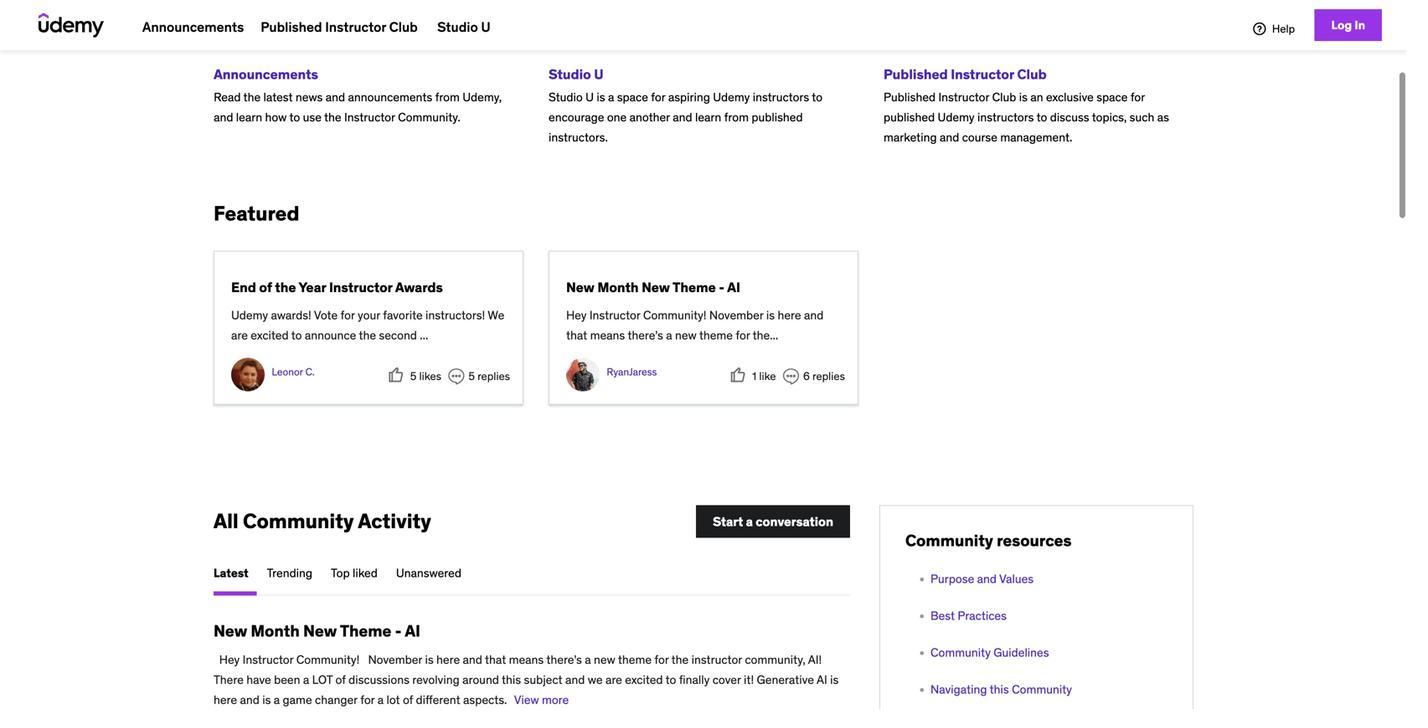 Task type: describe. For each thing, give the bounding box(es) containing it.
2 vertical spatial published
[[884, 89, 936, 105]]

5 for replies
[[469, 370, 475, 383]]

cover
[[713, 673, 741, 688]]

announce
[[305, 328, 356, 343]]

studio u studio u is a space for aspiring udemy instructors to encourage one another and learn from published instructors.
[[549, 66, 823, 145]]

exclusive
[[1047, 89, 1094, 105]]

and left we
[[566, 673, 585, 688]]

revolving
[[413, 673, 460, 688]]

end of the year instructor awards link
[[231, 279, 443, 296]]

discussions
[[349, 673, 410, 688]]

2 vertical spatial u
[[586, 89, 594, 105]]

community resources heading
[[906, 531, 1072, 551]]

ai inside 'hey instructor community!   november is here and that means there's a new theme for the instructor community, ai! there have been a lot of discussions revolving around this subject and we are excited to finally cover it! generative ai is here and is a game changer for a lot of different aspects.'
[[817, 673, 828, 688]]

there's for the...
[[628, 328, 664, 343]]

published instructor club
[[261, 18, 418, 36]]

hey for hey instructor community!   november is here and that means there's a new theme for the...
[[566, 308, 587, 323]]

theme for the
[[618, 653, 652, 668]]

second
[[379, 328, 417, 343]]

to inside 'hey instructor community!   november is here and that means there's a new theme for the instructor community, ai! there have been a lot of discussions revolving around this subject and we are excited to finally cover it! generative ai is here and is a game changer for a lot of different aspects.'
[[666, 673, 677, 688]]

announcements read the latest news and announcements from udemy, and learn how to use the instructor community.
[[214, 66, 502, 125]]

help
[[1273, 22, 1296, 36]]

to inside announcements read the latest news and announcements from udemy, and learn how to use the instructor community.
[[290, 110, 300, 125]]

and right news on the top left
[[326, 89, 345, 105]]

trending
[[267, 566, 313, 581]]

instructor inside "hey instructor community!   november is here and that means there's a new theme for the..."
[[590, 308, 641, 323]]

and down read
[[214, 110, 233, 125]]

6 replies
[[804, 370, 846, 383]]

2 vertical spatial studio
[[549, 89, 583, 105]]

year
[[299, 279, 326, 296]]

all
[[214, 509, 239, 534]]

5 likes
[[410, 370, 442, 383]]

theme for the...
[[700, 328, 733, 343]]

to inside studio u studio u is a space for aspiring udemy instructors to encourage one another and learn from published instructors.
[[812, 89, 823, 105]]

c.
[[306, 366, 315, 379]]

that for the...
[[566, 328, 588, 343]]

values
[[1000, 572, 1034, 587]]

unanswered link
[[388, 555, 470, 594]]

0 vertical spatial of
[[259, 279, 272, 296]]

and inside "hey instructor community!   november is here and that means there's a new theme for the..."
[[804, 308, 824, 323]]

1 vertical spatial of
[[336, 673, 346, 688]]

a inside "hey instructor community!   november is here and that means there's a new theme for the..."
[[666, 328, 673, 343]]

is up revolving
[[425, 653, 434, 668]]

view more
[[514, 693, 569, 708]]

1 vertical spatial studio u link
[[549, 66, 604, 83]]

activity
[[358, 509, 431, 534]]

the right use
[[324, 110, 342, 125]]

navigating this community
[[931, 683, 1073, 698]]

discuss
[[1051, 110, 1090, 125]]

been
[[274, 673, 300, 688]]

6
[[804, 370, 810, 383]]

have
[[247, 673, 271, 688]]

published instructor club published instructor club is an exclusive space for published udemy instructors to discuss topics, such as marketing and course management.
[[884, 66, 1170, 145]]

community up trending
[[243, 509, 354, 534]]

resources
[[997, 531, 1072, 551]]

1 horizontal spatial club
[[993, 89, 1017, 105]]

and inside studio u studio u is a space for aspiring udemy instructors to encourage one another and learn from published instructors.
[[673, 110, 693, 125]]

lot
[[387, 693, 400, 708]]

community down the guidelines at the bottom right of page
[[1012, 683, 1073, 698]]

from inside studio u studio u is a space for aspiring udemy instructors to encourage one another and learn from published instructors.
[[725, 110, 749, 125]]

as
[[1158, 110, 1170, 125]]

aspiring
[[669, 89, 711, 105]]

1 horizontal spatial this
[[990, 683, 1010, 698]]

trending link
[[259, 555, 321, 594]]

for down discussions
[[361, 693, 375, 708]]

udemy inside published instructor club published instructor club is an exclusive space for published udemy instructors to discuss topics, such as marketing and course management.
[[938, 110, 975, 125]]

and down have
[[240, 693, 260, 708]]

ai for hey instructor community!   november is here and that means there's a new theme for the...
[[728, 279, 741, 296]]

a inside studio u studio u is a space for aspiring udemy instructors to encourage one another and learn from published instructors.
[[608, 89, 615, 105]]

best
[[931, 609, 955, 624]]

another
[[630, 110, 670, 125]]

published inside studio u studio u is a space for aspiring udemy instructors to encourage one another and learn from published instructors.
[[752, 110, 803, 125]]

purpose
[[931, 572, 975, 587]]

user avatar image for new
[[566, 358, 600, 392]]

encourage
[[549, 110, 605, 125]]

1 horizontal spatial published instructor club link
[[884, 66, 1047, 83]]

hey instructor community!   november is here and that means there's a new theme for the...
[[566, 308, 824, 343]]

finally
[[679, 673, 710, 688]]

guidelines
[[994, 646, 1050, 661]]

november for hey instructor community!   november is here and that means there's a new theme for the instructor community, ai! there have been a lot of discussions revolving around this subject and we are excited to finally cover it! generative ai is here and is a game changer for a lot of different aspects.
[[368, 653, 422, 668]]

all community activity
[[214, 509, 431, 534]]

practices
[[958, 609, 1007, 624]]

navigating this community link
[[931, 683, 1073, 698]]

space inside published instructor club published instructor club is an exclusive space for published udemy instructors to discuss topics, such as marketing and course management.
[[1097, 89, 1128, 105]]

there's for the
[[547, 653, 582, 668]]

community! for hey instructor community!   november is here and that means there's a new theme for the instructor community, ai! there have been a lot of discussions revolving around this subject and we are excited to finally cover it! generative ai is here and is a game changer for a lot of different aspects.
[[296, 653, 360, 668]]

how
[[265, 110, 287, 125]]

instructors inside published instructor club published instructor club is an exclusive space for published udemy instructors to discuss topics, such as marketing and course management.
[[978, 110, 1035, 125]]

0 vertical spatial announcements link
[[134, 5, 252, 51]]

0 horizontal spatial studio u link
[[429, 5, 499, 51]]

use
[[303, 110, 322, 125]]

1 vertical spatial announcements link
[[214, 66, 318, 83]]

like
[[760, 370, 777, 383]]

are inside 'hey instructor community!   november is here and that means there's a new theme for the instructor community, ai! there have been a lot of discussions revolving around this subject and we are excited to finally cover it! generative ai is here and is a game changer for a lot of different aspects.'
[[606, 673, 623, 688]]

favorite
[[383, 308, 423, 323]]

topics,
[[1093, 110, 1127, 125]]

news
[[296, 89, 323, 105]]

replies for awards
[[478, 370, 510, 383]]

best practices
[[931, 609, 1007, 624]]

start
[[713, 514, 744, 530]]

liked
[[353, 566, 378, 581]]

leonor c.
[[272, 366, 315, 379]]

leonor c. link
[[272, 363, 315, 383]]

log in link
[[1315, 9, 1383, 41]]

- for hey instructor community!   november is here and that means there's a new theme for the instructor community, ai! there have been a lot of discussions revolving around this subject and we are excited to finally cover it! generative ai is here and is a game changer for a lot of different aspects.
[[395, 621, 402, 642]]

your
[[358, 308, 380, 323]]

here for the
[[437, 653, 460, 668]]

marketing
[[884, 130, 937, 145]]

there
[[214, 673, 244, 688]]

aspects.
[[463, 693, 507, 708]]

latest
[[264, 89, 293, 105]]

we
[[488, 308, 505, 323]]

the...
[[753, 328, 779, 343]]

is inside studio u studio u is a space for aspiring udemy instructors to encourage one another and learn from published instructors.
[[597, 89, 606, 105]]

an
[[1031, 89, 1044, 105]]

for inside studio u studio u is a space for aspiring udemy instructors to encourage one another and learn from published instructors.
[[651, 89, 666, 105]]

purpose and values
[[931, 572, 1034, 587]]

start a conversation
[[713, 514, 834, 530]]

1
[[753, 370, 757, 383]]

udemy inside udemy awards! vote for your favorite instructors!   we are excited to announce the second ...
[[231, 308, 268, 323]]

published for published instructor club
[[261, 18, 322, 36]]

awards
[[395, 279, 443, 296]]

featured
[[214, 201, 300, 226]]

month for hey instructor community!   november is here and that means there's a new theme for the instructor community, ai! there have been a lot of discussions revolving around this subject and we are excited to finally cover it! generative ai is here and is a game changer for a lot of different aspects.
[[251, 621, 300, 642]]

more
[[542, 693, 569, 708]]

leonor
[[272, 366, 303, 379]]

latest
[[214, 566, 249, 581]]

around
[[463, 673, 499, 688]]

2 vertical spatial of
[[403, 693, 413, 708]]

community resources
[[906, 531, 1072, 551]]



Task type: vqa. For each thing, say whether or not it's contained in the screenshot.
been
yes



Task type: locate. For each thing, give the bounding box(es) containing it.
1 learn from the left
[[236, 110, 262, 125]]

0 horizontal spatial udemy
[[231, 308, 268, 323]]

theme inside 'hey instructor community!   november is here and that means there's a new theme for the instructor community, ai! there have been a lot of discussions revolving around this subject and we are excited to finally cover it! generative ai is here and is a game changer for a lot of different aspects.'
[[618, 653, 652, 668]]

that
[[566, 328, 588, 343], [485, 653, 506, 668]]

hey for hey instructor community!   november is here and that means there's a new theme for the instructor community, ai! there have been a lot of discussions revolving around this subject and we are excited to finally cover it! generative ai is here and is a game changer for a lot of different aspects.
[[219, 653, 240, 668]]

log
[[1332, 18, 1353, 33]]

means up 'subject'
[[509, 653, 544, 668]]

0 horizontal spatial community!
[[296, 653, 360, 668]]

1 horizontal spatial are
[[606, 673, 623, 688]]

this inside 'hey instructor community!   november is here and that means there's a new theme for the instructor community, ai! there have been a lot of discussions revolving around this subject and we are excited to finally cover it! generative ai is here and is a game changer for a lot of different aspects.'
[[502, 673, 521, 688]]

2 published from the left
[[884, 110, 935, 125]]

club for published instructor club
[[389, 18, 418, 36]]

0 horizontal spatial are
[[231, 328, 248, 343]]

community! for hey instructor community!   november is here and that means there's a new theme for the...
[[644, 308, 707, 323]]

udemy awards! vote for your favorite instructors!   we are excited to announce the second ...
[[231, 308, 505, 343]]

udemy,
[[463, 89, 502, 105]]

is down have
[[262, 693, 271, 708]]

0 vertical spatial are
[[231, 328, 248, 343]]

hey up there
[[219, 653, 240, 668]]

for
[[651, 89, 666, 105], [1131, 89, 1146, 105], [341, 308, 355, 323], [736, 328, 750, 343], [655, 653, 669, 668], [361, 693, 375, 708]]

november up the... on the right of the page
[[710, 308, 764, 323]]

u
[[481, 18, 491, 36], [594, 66, 604, 83], [586, 89, 594, 105]]

5 for likes
[[410, 370, 417, 383]]

and down 'aspiring'
[[673, 110, 693, 125]]

0 horizontal spatial ai
[[405, 621, 421, 642]]

new for the
[[594, 653, 616, 668]]

instructors inside studio u studio u is a space for aspiring udemy instructors to encourage one another and learn from published instructors.
[[753, 89, 810, 105]]

ai up "hey instructor community!   november is here and that means there's a new theme for the..."
[[728, 279, 741, 296]]

club up an
[[1018, 66, 1047, 83]]

ai down ai!
[[817, 673, 828, 688]]

2 vertical spatial udemy
[[231, 308, 268, 323]]

ai!
[[808, 653, 822, 668]]

new month new theme - ai up 'lot'
[[214, 621, 421, 642]]

2 vertical spatial club
[[993, 89, 1017, 105]]

0 horizontal spatial means
[[509, 653, 544, 668]]

published inside published instructor club published instructor club is an exclusive space for published udemy instructors to discuss topics, such as marketing and course management.
[[884, 110, 935, 125]]

1 5 from the left
[[410, 370, 417, 383]]

replies for ai
[[813, 370, 846, 383]]

ai up revolving
[[405, 621, 421, 642]]

unanswered
[[396, 566, 462, 581]]

0 vertical spatial club
[[389, 18, 418, 36]]

instructors!
[[426, 308, 485, 323]]

0 vertical spatial means
[[590, 328, 625, 343]]

purpose and values link
[[931, 572, 1034, 587]]

theme up discussions
[[340, 621, 392, 642]]

0 vertical spatial from
[[435, 89, 460, 105]]

instructor inside announcements read the latest news and announcements from udemy, and learn how to use the instructor community.
[[344, 110, 395, 125]]

announcements link
[[134, 5, 252, 51], [214, 66, 318, 83]]

1 replies from the left
[[478, 370, 510, 383]]

u for studio u
[[481, 18, 491, 36]]

1 horizontal spatial of
[[336, 673, 346, 688]]

published instructor club link up announcements read the latest news and announcements from udemy, and learn how to use the instructor community.
[[252, 5, 426, 51]]

studio u
[[438, 18, 491, 36]]

different
[[416, 693, 461, 708]]

and
[[326, 89, 345, 105], [214, 110, 233, 125], [673, 110, 693, 125], [940, 130, 960, 145], [804, 308, 824, 323], [978, 572, 997, 587], [463, 653, 483, 668], [566, 673, 585, 688], [240, 693, 260, 708]]

1 vertical spatial instructors
[[978, 110, 1035, 125]]

new month new theme - ai for hey instructor community!   november is here and that means there's a new theme for the...
[[566, 279, 741, 296]]

the left year
[[275, 279, 296, 296]]

new month new theme - ai link up "hey instructor community!   november is here and that means there's a new theme for the..."
[[566, 279, 741, 296]]

top liked link
[[323, 555, 386, 594]]

0 horizontal spatial -
[[395, 621, 402, 642]]

2 learn from the left
[[696, 110, 722, 125]]

published instructor club link up the course in the right of the page
[[884, 66, 1047, 83]]

1 horizontal spatial from
[[725, 110, 749, 125]]

1 like
[[753, 370, 777, 383]]

here inside "hey instructor community!   november is here and that means there's a new theme for the..."
[[778, 308, 802, 323]]

are
[[231, 328, 248, 343], [606, 673, 623, 688]]

u for studio u studio u is a space for aspiring udemy instructors to encourage one another and learn from published instructors.
[[594, 66, 604, 83]]

vote
[[314, 308, 338, 323]]

0 horizontal spatial there's
[[547, 653, 582, 668]]

- up discussions
[[395, 621, 402, 642]]

0 horizontal spatial new
[[594, 653, 616, 668]]

means inside 'hey instructor community!   november is here and that means there's a new theme for the instructor community, ai! there have been a lot of discussions revolving around this subject and we are excited to finally cover it! generative ai is here and is a game changer for a lot of different aspects.'
[[509, 653, 544, 668]]

is inside "hey instructor community!   november is here and that means there's a new theme for the..."
[[767, 308, 775, 323]]

1 vertical spatial theme
[[340, 621, 392, 642]]

this up view
[[502, 673, 521, 688]]

excited down "awards!"
[[251, 328, 289, 343]]

0 vertical spatial -
[[719, 279, 725, 296]]

space up topics,
[[1097, 89, 1128, 105]]

announcements up read
[[142, 18, 244, 36]]

0 vertical spatial instructors
[[753, 89, 810, 105]]

for up 'another'
[[651, 89, 666, 105]]

theme
[[673, 279, 716, 296], [340, 621, 392, 642]]

community! up ryanjaress
[[644, 308, 707, 323]]

studio u link up encourage
[[549, 66, 604, 83]]

new month new theme - ai link for hey instructor community!   november is here and that means there's a new theme for the instructor community, ai! there have been a lot of discussions revolving around this subject and we are excited to finally cover it! generative ai is here and is a game changer for a lot of different aspects.
[[214, 621, 421, 642]]

1 horizontal spatial instructors
[[978, 110, 1035, 125]]

2 horizontal spatial of
[[403, 693, 413, 708]]

from
[[435, 89, 460, 105], [725, 110, 749, 125]]

studio u link
[[429, 5, 499, 51], [549, 66, 604, 83]]

there's up ryanjaress
[[628, 328, 664, 343]]

0 vertical spatial new month new theme - ai link
[[566, 279, 741, 296]]

1 horizontal spatial space
[[1097, 89, 1128, 105]]

read
[[214, 89, 241, 105]]

for up such
[[1131, 89, 1146, 105]]

means inside "hey instructor community!   november is here and that means there's a new theme for the..."
[[590, 328, 625, 343]]

announcements for announcements
[[142, 18, 244, 36]]

are inside udemy awards! vote for your favorite instructors!   we are excited to announce the second ...
[[231, 328, 248, 343]]

there's inside 'hey instructor community!   november is here and that means there's a new theme for the instructor community, ai! there have been a lot of discussions revolving around this subject and we are excited to finally cover it! generative ai is here and is a game changer for a lot of different aspects.'
[[547, 653, 582, 668]]

1 vertical spatial means
[[509, 653, 544, 668]]

means for the...
[[590, 328, 625, 343]]

ryanjaress link
[[607, 363, 657, 383]]

is inside published instructor club published instructor club is an exclusive space for published udemy instructors to discuss topics, such as marketing and course management.
[[1020, 89, 1028, 105]]

space inside studio u studio u is a space for aspiring udemy instructors to encourage one another and learn from published instructors.
[[617, 89, 649, 105]]

0 horizontal spatial published
[[752, 110, 803, 125]]

best practices link
[[931, 609, 1007, 624]]

published instructor club link
[[252, 5, 426, 51], [884, 66, 1047, 83]]

0 horizontal spatial published instructor club link
[[252, 5, 426, 51]]

1 horizontal spatial november
[[710, 308, 764, 323]]

the right read
[[243, 89, 261, 105]]

for inside "hey instructor community!   november is here and that means there's a new theme for the..."
[[736, 328, 750, 343]]

0 horizontal spatial new month new theme - ai
[[214, 621, 421, 642]]

theme inside "hey instructor community!   november is here and that means there's a new theme for the..."
[[700, 328, 733, 343]]

community!
[[644, 308, 707, 323], [296, 653, 360, 668]]

view more link
[[510, 693, 569, 708]]

learn inside announcements read the latest news and announcements from udemy, and learn how to use the instructor community.
[[236, 110, 262, 125]]

community,
[[745, 653, 806, 668]]

udemy up the course in the right of the page
[[938, 110, 975, 125]]

for inside published instructor club published instructor club is an exclusive space for published udemy instructors to discuss topics, such as marketing and course management.
[[1131, 89, 1146, 105]]

and up 6
[[804, 308, 824, 323]]

1 horizontal spatial ai
[[728, 279, 741, 296]]

community up purpose
[[906, 531, 994, 551]]

1 vertical spatial club
[[1018, 66, 1047, 83]]

- for hey instructor community!   november is here and that means there's a new theme for the...
[[719, 279, 725, 296]]

1 horizontal spatial new
[[675, 328, 697, 343]]

1 horizontal spatial studio u link
[[549, 66, 604, 83]]

0 vertical spatial hey
[[566, 308, 587, 323]]

0 vertical spatial there's
[[628, 328, 664, 343]]

learn inside studio u studio u is a space for aspiring udemy instructors to encourage one another and learn from published instructors.
[[696, 110, 722, 125]]

1 user avatar image from the left
[[231, 358, 265, 392]]

lot
[[312, 673, 333, 688]]

1 horizontal spatial excited
[[625, 673, 663, 688]]

club left studio u
[[389, 18, 418, 36]]

learn down 'aspiring'
[[696, 110, 722, 125]]

here for the...
[[778, 308, 802, 323]]

means for the
[[509, 653, 544, 668]]

1 vertical spatial u
[[594, 66, 604, 83]]

ai
[[728, 279, 741, 296], [405, 621, 421, 642], [817, 673, 828, 688]]

ryanjaress
[[607, 366, 657, 379]]

instructors
[[753, 89, 810, 105], [978, 110, 1035, 125]]

management.
[[1001, 130, 1073, 145]]

1 vertical spatial are
[[606, 673, 623, 688]]

instructors.
[[549, 130, 608, 145]]

hey inside 'hey instructor community!   november is here and that means there's a new theme for the instructor community, ai! there have been a lot of discussions revolving around this subject and we are excited to finally cover it! generative ai is here and is a game changer for a lot of different aspects.'
[[219, 653, 240, 668]]

5 right likes
[[469, 370, 475, 383]]

that inside 'hey instructor community!   november is here and that means there's a new theme for the instructor community, ai! there have been a lot of discussions revolving around this subject and we are excited to finally cover it! generative ai is here and is a game changer for a lot of different aspects.'
[[485, 653, 506, 668]]

means
[[590, 328, 625, 343], [509, 653, 544, 668]]

1 vertical spatial month
[[251, 621, 300, 642]]

1 vertical spatial from
[[725, 110, 749, 125]]

the inside 'hey instructor community!   november is here and that means there's a new theme for the instructor community, ai! there have been a lot of discussions revolving around this subject and we are excited to finally cover it! generative ai is here and is a game changer for a lot of different aspects.'
[[672, 653, 689, 668]]

0 vertical spatial u
[[481, 18, 491, 36]]

instructor inside 'hey instructor community!   november is here and that means there's a new theme for the instructor community, ai! there have been a lot of discussions revolving around this subject and we are excited to finally cover it! generative ai is here and is a game changer for a lot of different aspects.'
[[243, 653, 294, 668]]

space
[[617, 89, 649, 105], [1097, 89, 1128, 105]]

this
[[502, 673, 521, 688], [990, 683, 1010, 698]]

community! inside "hey instructor community!   november is here and that means there's a new theme for the..."
[[644, 308, 707, 323]]

new month new theme - ai up "hey instructor community!   november is here and that means there's a new theme for the..."
[[566, 279, 741, 296]]

ai for hey instructor community!   november is here and that means there's a new theme for the instructor community, ai! there have been a lot of discussions revolving around this subject and we are excited to finally cover it! generative ai is here and is a game changer for a lot of different aspects.
[[405, 621, 421, 642]]

published
[[261, 18, 322, 36], [884, 66, 948, 83], [884, 89, 936, 105]]

1 vertical spatial here
[[437, 653, 460, 668]]

latest link
[[214, 555, 257, 596]]

that inside "hey instructor community!   november is here and that means there's a new theme for the..."
[[566, 328, 588, 343]]

udemy inside studio u studio u is a space for aspiring udemy instructors to encourage one another and learn from published instructors.
[[713, 89, 750, 105]]

theme
[[700, 328, 733, 343], [618, 653, 652, 668]]

0 vertical spatial published
[[261, 18, 322, 36]]

new inside "hey instructor community!   november is here and that means there's a new theme for the..."
[[675, 328, 697, 343]]

november for hey instructor community!   november is here and that means there's a new theme for the...
[[710, 308, 764, 323]]

end
[[231, 279, 256, 296]]

november inside "hey instructor community!   november is here and that means there's a new theme for the..."
[[710, 308, 764, 323]]

announcements for announcements read the latest news and announcements from udemy, and learn how to use the instructor community.
[[214, 66, 318, 83]]

hey instructor community!   november is here and that means there's a new theme for the instructor community, ai! there have been a lot of discussions revolving around this subject and we are excited to finally cover it! generative ai is here and is a game changer for a lot of different aspects.
[[214, 653, 839, 708]]

announcements link up latest
[[214, 66, 318, 83]]

is left an
[[1020, 89, 1028, 105]]

help link
[[1252, 22, 1296, 36]]

- up "hey instructor community!   november is here and that means there's a new theme for the..."
[[719, 279, 725, 296]]

there's up 'subject'
[[547, 653, 582, 668]]

for left the 'instructor'
[[655, 653, 669, 668]]

2 replies from the left
[[813, 370, 846, 383]]

changer
[[315, 693, 358, 708]]

announcements
[[142, 18, 244, 36], [214, 66, 318, 83]]

navigating
[[931, 683, 988, 698]]

and left the values
[[978, 572, 997, 587]]

0 horizontal spatial theme
[[618, 653, 652, 668]]

0 vertical spatial new
[[675, 328, 697, 343]]

1 horizontal spatial -
[[719, 279, 725, 296]]

we
[[588, 673, 603, 688]]

new
[[566, 279, 595, 296], [642, 279, 670, 296], [214, 621, 247, 642], [303, 621, 337, 642]]

and left the course in the right of the page
[[940, 130, 960, 145]]

is up the... on the right of the page
[[767, 308, 775, 323]]

studio for studio u studio u is a space for aspiring udemy instructors to encourage one another and learn from published instructors.
[[549, 66, 591, 83]]

excited inside udemy awards! vote for your favorite instructors!   we are excited to announce the second ...
[[251, 328, 289, 343]]

here up revolving
[[437, 653, 460, 668]]

0 horizontal spatial club
[[389, 18, 418, 36]]

are right we
[[606, 673, 623, 688]]

1 horizontal spatial means
[[590, 328, 625, 343]]

1 vertical spatial excited
[[625, 673, 663, 688]]

1 horizontal spatial learn
[[696, 110, 722, 125]]

5 left likes
[[410, 370, 417, 383]]

and inside published instructor club published instructor club is an exclusive space for published udemy instructors to discuss topics, such as marketing and course management.
[[940, 130, 960, 145]]

1 vertical spatial announcements
[[214, 66, 318, 83]]

community guidelines link
[[931, 646, 1050, 661]]

0 horizontal spatial theme
[[340, 621, 392, 642]]

1 horizontal spatial hey
[[566, 308, 587, 323]]

2 space from the left
[[1097, 89, 1128, 105]]

for left the... on the right of the page
[[736, 328, 750, 343]]

0 vertical spatial udemy
[[713, 89, 750, 105]]

community! up 'lot'
[[296, 653, 360, 668]]

conversation
[[756, 514, 834, 530]]

studio
[[438, 18, 478, 36], [549, 66, 591, 83], [549, 89, 583, 105]]

it!
[[744, 673, 754, 688]]

space up the one
[[617, 89, 649, 105]]

1 horizontal spatial new month new theme - ai
[[566, 279, 741, 296]]

0 vertical spatial studio
[[438, 18, 478, 36]]

2 horizontal spatial ai
[[817, 673, 828, 688]]

to inside published instructor club published instructor club is an exclusive space for published udemy instructors to discuss topics, such as marketing and course management.
[[1037, 110, 1048, 125]]

0 horizontal spatial that
[[485, 653, 506, 668]]

replies
[[478, 370, 510, 383], [813, 370, 846, 383]]

2 vertical spatial ai
[[817, 673, 828, 688]]

community
[[243, 509, 354, 534], [906, 531, 994, 551], [931, 646, 991, 661], [1012, 683, 1073, 698]]

user avatar image left ryanjaress 'link'
[[566, 358, 600, 392]]

subject
[[524, 673, 563, 688]]

month
[[598, 279, 639, 296], [251, 621, 300, 642]]

replies down we
[[478, 370, 510, 383]]

2 user avatar image from the left
[[566, 358, 600, 392]]

1 vertical spatial new month new theme - ai
[[214, 621, 421, 642]]

0 vertical spatial excited
[[251, 328, 289, 343]]

excited inside 'hey instructor community!   november is here and that means there's a new theme for the instructor community, ai! there have been a lot of discussions revolving around this subject and we are excited to finally cover it! generative ai is here and is a game changer for a lot of different aspects.'
[[625, 673, 663, 688]]

hey inside "hey instructor community!   november is here and that means there's a new theme for the..."
[[566, 308, 587, 323]]

theme for hey instructor community!   november is here and that means there's a new theme for the instructor community, ai! there have been a lot of discussions revolving around this subject and we are excited to finally cover it! generative ai is here and is a game changer for a lot of different aspects.
[[340, 621, 392, 642]]

user avatar image
[[231, 358, 265, 392], [566, 358, 600, 392]]

1 vertical spatial new month new theme - ai link
[[214, 621, 421, 642]]

...
[[420, 328, 429, 343]]

studio u link up udemy,
[[429, 5, 499, 51]]

0 horizontal spatial learn
[[236, 110, 262, 125]]

0 horizontal spatial here
[[214, 693, 237, 708]]

view
[[514, 693, 539, 708]]

from inside announcements read the latest news and announcements from udemy, and learn how to use the instructor community.
[[435, 89, 460, 105]]

likes
[[419, 370, 442, 383]]

studio for studio u
[[438, 18, 478, 36]]

such
[[1130, 110, 1155, 125]]

new month new theme - ai link
[[566, 279, 741, 296], [214, 621, 421, 642]]

new month new theme - ai for hey instructor community!   november is here and that means there's a new theme for the instructor community, ai! there have been a lot of discussions revolving around this subject and we are excited to finally cover it! generative ai is here and is a game changer for a lot of different aspects.
[[214, 621, 421, 642]]

1 space from the left
[[617, 89, 649, 105]]

0 vertical spatial studio u link
[[429, 5, 499, 51]]

1 horizontal spatial theme
[[673, 279, 716, 296]]

community guidelines
[[931, 646, 1050, 661]]

1 published from the left
[[752, 110, 803, 125]]

month for hey instructor community!   november is here and that means there's a new theme for the...
[[598, 279, 639, 296]]

udemy down end
[[231, 308, 268, 323]]

instructor
[[692, 653, 743, 668]]

theme left the... on the right of the page
[[700, 328, 733, 343]]

here up the... on the right of the page
[[778, 308, 802, 323]]

awards!
[[271, 308, 312, 323]]

for inside udemy awards! vote for your favorite instructors!   we are excited to announce the second ...
[[341, 308, 355, 323]]

community! inside 'hey instructor community!   november is here and that means there's a new theme for the instructor community, ai! there have been a lot of discussions revolving around this subject and we are excited to finally cover it! generative ai is here and is a game changer for a lot of different aspects.'
[[296, 653, 360, 668]]

hey right we
[[566, 308, 587, 323]]

new for the...
[[675, 328, 697, 343]]

theme for hey instructor community!   november is here and that means there's a new theme for the...
[[673, 279, 716, 296]]

is up encourage
[[597, 89, 606, 105]]

user avatar image left leonor
[[231, 358, 265, 392]]

club
[[389, 18, 418, 36], [1018, 66, 1047, 83], [993, 89, 1017, 105]]

2 5 from the left
[[469, 370, 475, 383]]

1 horizontal spatial month
[[598, 279, 639, 296]]

the inside udemy awards! vote for your favorite instructors!   we are excited to announce the second ...
[[359, 328, 376, 343]]

and up around
[[463, 653, 483, 668]]

1 horizontal spatial new month new theme - ai link
[[566, 279, 741, 296]]

2 vertical spatial here
[[214, 693, 237, 708]]

udemy right 'aspiring'
[[713, 89, 750, 105]]

1 vertical spatial published instructor club link
[[884, 66, 1047, 83]]

november inside 'hey instructor community!   november is here and that means there's a new theme for the instructor community, ai! there have been a lot of discussions revolving around this subject and we are excited to finally cover it! generative ai is here and is a game changer for a lot of different aspects.'
[[368, 653, 422, 668]]

0 vertical spatial that
[[566, 328, 588, 343]]

course
[[963, 130, 998, 145]]

0 horizontal spatial excited
[[251, 328, 289, 343]]

0 vertical spatial theme
[[700, 328, 733, 343]]

november up discussions
[[368, 653, 422, 668]]

1 vertical spatial published
[[884, 66, 948, 83]]

is right generative on the bottom right of the page
[[831, 673, 839, 688]]

1 vertical spatial theme
[[618, 653, 652, 668]]

1 horizontal spatial user avatar image
[[566, 358, 600, 392]]

0 horizontal spatial from
[[435, 89, 460, 105]]

log in
[[1332, 18, 1366, 33]]

udemy
[[713, 89, 750, 105], [938, 110, 975, 125], [231, 308, 268, 323]]

new inside 'hey instructor community!   november is here and that means there's a new theme for the instructor community, ai! there have been a lot of discussions revolving around this subject and we are excited to finally cover it! generative ai is here and is a game changer for a lot of different aspects.'
[[594, 653, 616, 668]]

excited right we
[[625, 673, 663, 688]]

are down end
[[231, 328, 248, 343]]

0 horizontal spatial month
[[251, 621, 300, 642]]

to inside udemy awards! vote for your favorite instructors!   we are excited to announce the second ...
[[291, 328, 302, 343]]

here down there
[[214, 693, 237, 708]]

the down 'your'
[[359, 328, 376, 343]]

0 vertical spatial published instructor club link
[[252, 5, 426, 51]]

announcements inside announcements read the latest news and announcements from udemy, and learn how to use the instructor community.
[[214, 66, 318, 83]]

0 vertical spatial ai
[[728, 279, 741, 296]]

this down community guidelines
[[990, 683, 1010, 698]]

new up we
[[594, 653, 616, 668]]

new month new theme - ai link for hey instructor community!   november is here and that means there's a new theme for the...
[[566, 279, 741, 296]]

community up navigating on the right bottom of page
[[931, 646, 991, 661]]

2 horizontal spatial udemy
[[938, 110, 975, 125]]

1 horizontal spatial there's
[[628, 328, 664, 343]]

that for the
[[485, 653, 506, 668]]

theme up "hey instructor community!   november is here and that means there's a new theme for the..."
[[673, 279, 716, 296]]

1 horizontal spatial theme
[[700, 328, 733, 343]]

0 vertical spatial new month new theme - ai
[[566, 279, 741, 296]]

means up ryanjaress
[[590, 328, 625, 343]]

0 horizontal spatial new month new theme - ai link
[[214, 621, 421, 642]]

learn left how
[[236, 110, 262, 125]]

club for published instructor club published instructor club is an exclusive space for published udemy instructors to discuss topics, such as marketing and course management.
[[1018, 66, 1047, 83]]

announcements up latest
[[214, 66, 318, 83]]

1 horizontal spatial here
[[437, 653, 460, 668]]

new left the... on the right of the page
[[675, 328, 697, 343]]

0 horizontal spatial space
[[617, 89, 649, 105]]

new month new theme - ai link up 'lot'
[[214, 621, 421, 642]]

for left 'your'
[[341, 308, 355, 323]]

1 vertical spatial ai
[[405, 621, 421, 642]]

there's inside "hey instructor community!   november is here and that means there's a new theme for the..."
[[628, 328, 664, 343]]

0 horizontal spatial 5
[[410, 370, 417, 383]]

1 vertical spatial november
[[368, 653, 422, 668]]

1 vertical spatial -
[[395, 621, 402, 642]]

replies right 6
[[813, 370, 846, 383]]

the up finally
[[672, 653, 689, 668]]

theme left the 'instructor'
[[618, 653, 652, 668]]

club left an
[[993, 89, 1017, 105]]

0 horizontal spatial november
[[368, 653, 422, 668]]

community.
[[398, 110, 461, 125]]

user avatar image for end
[[231, 358, 265, 392]]

announcements link up read
[[134, 5, 252, 51]]

published for published instructor club published instructor club is an exclusive space for published udemy instructors to discuss topics, such as marketing and course management.
[[884, 66, 948, 83]]

-
[[719, 279, 725, 296], [395, 621, 402, 642]]

to
[[812, 89, 823, 105], [290, 110, 300, 125], [1037, 110, 1048, 125], [291, 328, 302, 343], [666, 673, 677, 688]]



